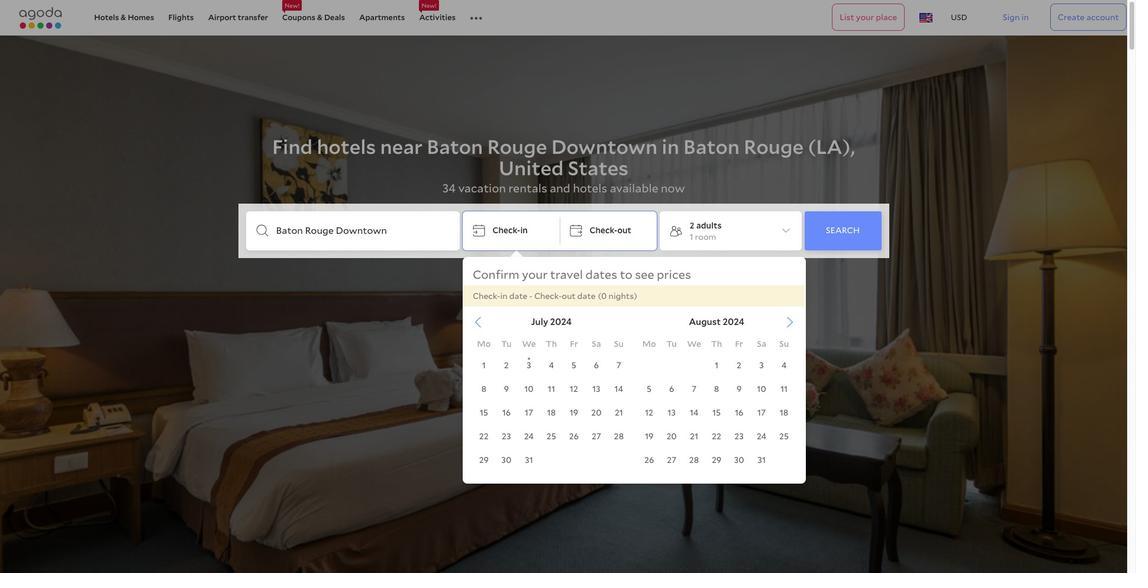 Task type: locate. For each thing, give the bounding box(es) containing it.
1 horizontal spatial 17
[[758, 408, 766, 417]]

check- up dates
[[590, 226, 618, 235]]

10
[[525, 384, 534, 394], [757, 384, 767, 394]]

4 for july 2024
[[549, 361, 554, 370]]

1 horizontal spatial &
[[317, 13, 323, 22]]

2024 for july 2024
[[550, 317, 572, 327]]

0 horizontal spatial 2
[[504, 361, 509, 370]]

out down travel
[[562, 291, 576, 301]]

22
[[479, 432, 489, 441], [712, 432, 722, 441]]

1 horizontal spatial th
[[711, 339, 722, 349]]

2 24 from the left
[[757, 432, 767, 441]]

1 fr from the left
[[570, 339, 578, 349]]

2 fr from the left
[[735, 339, 743, 349]]

1 18 from the left
[[547, 408, 556, 417]]

23
[[502, 432, 511, 441], [735, 432, 744, 441]]

1 horizontal spatial 7
[[692, 384, 697, 394]]

tu inside july 2024 grid
[[501, 339, 512, 349]]

1 horizontal spatial 19
[[645, 432, 654, 441]]

we down august
[[688, 339, 701, 349]]

0 vertical spatial hotels
[[317, 135, 376, 159]]

1 11 from the left
[[548, 384, 555, 394]]

0 vertical spatial your
[[857, 12, 875, 22]]

in up now
[[662, 135, 680, 159]]

confirm
[[473, 268, 520, 282]]

0 horizontal spatial 18
[[547, 408, 556, 417]]

1 horizontal spatial 14
[[690, 408, 699, 417]]

1 horizontal spatial 13
[[668, 408, 676, 417]]

new! for activities
[[422, 2, 437, 9]]

we inside july 2024 grid
[[522, 339, 536, 349]]

1 vertical spatial 14
[[690, 408, 699, 417]]

2 mo from the left
[[643, 339, 656, 349]]

1 horizontal spatial 2
[[737, 361, 742, 370]]

0 vertical spatial 6
[[594, 361, 599, 370]]

1 vertical spatial 12
[[645, 408, 654, 417]]

15
[[480, 408, 488, 417], [713, 408, 721, 417]]

31
[[525, 455, 533, 465], [758, 455, 766, 465]]

0 horizontal spatial 26
[[569, 432, 579, 441]]

2 tu from the left
[[667, 339, 677, 349]]

1 inside july 2024 grid
[[482, 361, 486, 370]]

26
[[569, 432, 579, 441], [645, 455, 654, 465]]

1 horizontal spatial hotels
[[573, 181, 608, 195]]

fr inside august 2024 grid
[[735, 339, 743, 349]]

8 inside august 2024 grid
[[714, 384, 719, 394]]

1 horizontal spatial date
[[578, 291, 596, 301]]

rentals
[[509, 181, 547, 195]]

out
[[618, 226, 632, 235], [562, 291, 576, 301]]

12
[[570, 384, 578, 394], [645, 408, 654, 417]]

1 horizontal spatial 20
[[667, 432, 677, 441]]

transfer
[[238, 13, 268, 22]]

1 vertical spatial 5
[[647, 384, 652, 394]]

check-in
[[493, 226, 528, 235]]

2 30 from the left
[[734, 455, 745, 465]]

su for july 2024
[[614, 339, 624, 349]]

25 inside august 2024 grid
[[780, 432, 789, 441]]

2
[[504, 361, 509, 370], [737, 361, 742, 370]]

2 3 from the left
[[760, 361, 764, 370]]

0 horizontal spatial 5
[[572, 361, 577, 370]]

1 2024 from the left
[[550, 317, 572, 327]]

4
[[549, 361, 554, 370], [782, 361, 787, 370]]

0 horizontal spatial 31
[[525, 455, 533, 465]]

18 inside august 2024 grid
[[780, 408, 789, 417]]

2 18 from the left
[[780, 408, 789, 417]]

15 inside august 2024 grid
[[713, 408, 721, 417]]

date
[[510, 291, 528, 301], [578, 291, 596, 301]]

in for check-in
[[521, 226, 528, 235]]

0 horizontal spatial 24
[[524, 432, 534, 441]]

1 8 from the left
[[482, 384, 487, 394]]

2 9 from the left
[[737, 384, 742, 394]]

2 29 from the left
[[712, 455, 722, 465]]

1 horizontal spatial 27
[[667, 455, 677, 465]]

0 vertical spatial 12
[[570, 384, 578, 394]]

new! up coupons
[[285, 2, 300, 9]]

in down confirm
[[501, 291, 508, 301]]

2 new! from the left
[[422, 2, 437, 9]]

0 horizontal spatial 27
[[592, 432, 601, 441]]

18 inside july 2024 grid
[[547, 408, 556, 417]]

0 horizontal spatial 30
[[502, 455, 512, 465]]

row containing 26
[[638, 449, 796, 471]]

2 & from the left
[[317, 13, 323, 22]]

1 horizontal spatial 28
[[690, 455, 699, 465]]

7 inside july 2024 grid
[[617, 361, 622, 370]]

1 & from the left
[[121, 13, 126, 22]]

sa inside august 2024 grid
[[757, 339, 767, 349]]

1 horizontal spatial row group
[[638, 354, 796, 471]]

2 16 from the left
[[735, 408, 744, 417]]

list your place
[[840, 12, 898, 22]]

row containing 5
[[638, 378, 796, 400]]

8
[[482, 384, 487, 394], [714, 384, 719, 394]]

12 inside august 2024 grid
[[645, 408, 654, 417]]

sa
[[592, 339, 601, 349], [757, 339, 767, 349]]

1 25 from the left
[[547, 432, 556, 441]]

deals
[[324, 13, 345, 22]]

1 new! from the left
[[285, 2, 300, 9]]

17
[[525, 408, 533, 417], [758, 408, 766, 417]]

2 su from the left
[[780, 339, 789, 349]]

fr
[[570, 339, 578, 349], [735, 339, 743, 349]]

th for july
[[546, 339, 557, 349]]

1 rouge from the left
[[487, 135, 547, 159]]

row group
[[473, 354, 630, 471], [638, 354, 796, 471]]

downtown
[[552, 135, 658, 159]]

8 inside july 2024 grid
[[482, 384, 487, 394]]

0 horizontal spatial 4
[[549, 361, 554, 370]]

5
[[572, 361, 577, 370], [647, 384, 652, 394]]

your inside button
[[857, 12, 875, 22]]

sa inside july 2024 grid
[[592, 339, 601, 349]]

18
[[547, 408, 556, 417], [780, 408, 789, 417]]

1 15 from the left
[[480, 408, 488, 417]]

1 horizontal spatial 6
[[669, 384, 674, 394]]

0 horizontal spatial 25
[[547, 432, 556, 441]]

1 horizontal spatial 4
[[782, 361, 787, 370]]

new! for coupons
[[285, 2, 300, 9]]

24
[[524, 432, 534, 441], [757, 432, 767, 441]]

row containing 29
[[473, 449, 630, 471]]

list your place button
[[833, 4, 905, 31]]

baton up the '34'
[[427, 135, 483, 159]]

0 horizontal spatial baton
[[427, 135, 483, 159]]

2 23 from the left
[[735, 432, 744, 441]]

2 for july 2024
[[504, 361, 509, 370]]

th inside august 2024 grid
[[711, 339, 722, 349]]

row
[[473, 335, 630, 353], [638, 335, 796, 353], [473, 354, 630, 377], [638, 354, 796, 377], [473, 378, 630, 400], [638, 378, 796, 400], [473, 401, 630, 424], [638, 401, 796, 424], [473, 425, 630, 448], [638, 425, 796, 448], [473, 449, 630, 471], [638, 449, 796, 471]]

0 horizontal spatial 9
[[504, 384, 509, 394]]

16 inside july 2024 grid
[[502, 408, 511, 417]]

9
[[504, 384, 509, 394], [737, 384, 742, 394]]

1 sa from the left
[[592, 339, 601, 349]]

2024 right august
[[723, 317, 745, 327]]

0 vertical spatial 21
[[615, 408, 623, 417]]

place
[[876, 12, 898, 22]]

2 we from the left
[[688, 339, 701, 349]]

1 horizontal spatial 21
[[690, 432, 699, 441]]

su inside august 2024 grid
[[780, 339, 789, 349]]

1 we from the left
[[522, 339, 536, 349]]

0 horizontal spatial 28
[[614, 432, 624, 441]]

0 vertical spatial 7
[[617, 361, 622, 370]]

0 horizontal spatial 11
[[548, 384, 555, 394]]

27
[[592, 432, 601, 441], [667, 455, 677, 465]]

august 2024 grid
[[638, 316, 796, 472]]

rouge up rentals
[[487, 135, 547, 159]]

1 horizontal spatial 25
[[780, 432, 789, 441]]

baton
[[427, 135, 483, 159], [684, 135, 740, 159]]

2024 right july
[[550, 317, 572, 327]]

row containing 22
[[473, 425, 630, 448]]

2 th from the left
[[711, 339, 722, 349]]

2 1 from the left
[[715, 361, 719, 370]]

1 horizontal spatial 23
[[735, 432, 744, 441]]

in right sign
[[1022, 12, 1029, 22]]

5 inside august 2024 grid
[[647, 384, 652, 394]]

0 horizontal spatial 29
[[479, 455, 489, 465]]

0 horizontal spatial we
[[522, 339, 536, 349]]

11 inside july 2024 grid
[[548, 384, 555, 394]]

3 inside august 2024 grid
[[760, 361, 764, 370]]

29 inside july 2024 grid
[[479, 455, 489, 465]]

1 horizontal spatial su
[[780, 339, 789, 349]]

coupons & deals link
[[282, 0, 345, 36]]

2 22 from the left
[[712, 432, 722, 441]]

1 horizontal spatial 3
[[760, 361, 764, 370]]

rouge
[[487, 135, 547, 159], [744, 135, 804, 159]]

1 vertical spatial 6
[[669, 384, 674, 394]]

0 horizontal spatial hotels
[[317, 135, 376, 159]]

0 horizontal spatial 14
[[615, 384, 624, 394]]

1 horizontal spatial 29
[[712, 455, 722, 465]]

0 horizontal spatial 16
[[502, 408, 511, 417]]

0 horizontal spatial 19
[[570, 408, 578, 417]]

july 2024 grid
[[473, 316, 630, 472]]

0 vertical spatial 19
[[570, 408, 578, 417]]

2 8 from the left
[[714, 384, 719, 394]]

prices
[[657, 268, 691, 282]]

1 horizontal spatial tu
[[667, 339, 677, 349]]

0 horizontal spatial 7
[[617, 361, 622, 370]]

30 inside august 2024 grid
[[734, 455, 745, 465]]

sign in
[[1003, 12, 1029, 22]]

1 horizontal spatial 30
[[734, 455, 745, 465]]

in inside button
[[1022, 12, 1029, 22]]

1 vertical spatial 13
[[668, 408, 676, 417]]

1 29 from the left
[[479, 455, 489, 465]]

1 horizontal spatial 1
[[715, 361, 719, 370]]

airport transfer link
[[208, 0, 268, 36]]

nights)
[[609, 291, 638, 301]]

2 2024 from the left
[[723, 317, 745, 327]]

2 sa from the left
[[757, 339, 767, 349]]

1 horizontal spatial 31
[[758, 455, 766, 465]]

1 mo from the left
[[477, 339, 491, 349]]

hotels & homes link
[[94, 0, 154, 36]]

th down august 2024
[[711, 339, 722, 349]]

0 vertical spatial 13
[[593, 384, 601, 394]]

1 22 from the left
[[479, 432, 489, 441]]

1 3 from the left
[[527, 361, 531, 370]]

1 tu from the left
[[501, 339, 512, 349]]

sign in button
[[996, 4, 1036, 30]]

0 horizontal spatial 1
[[482, 361, 486, 370]]

1 vertical spatial 28
[[690, 455, 699, 465]]

hotels
[[94, 13, 119, 22]]

1 vertical spatial your
[[522, 268, 548, 282]]

activities
[[419, 13, 456, 22]]

th inside july 2024 grid
[[546, 339, 557, 349]]

1 horizontal spatial mo
[[643, 339, 656, 349]]

23 inside august 2024 grid
[[735, 432, 744, 441]]

1 horizontal spatial your
[[857, 12, 875, 22]]

we
[[522, 339, 536, 349], [688, 339, 701, 349]]

new! inside new! coupons & deals
[[285, 2, 300, 9]]

2 15 from the left
[[713, 408, 721, 417]]

3 inside july 2024 grid
[[527, 361, 531, 370]]

check-in date - check-out date (0 nights)
[[473, 291, 638, 301]]

1 su from the left
[[614, 339, 624, 349]]

1 31 from the left
[[525, 455, 533, 465]]

0 horizontal spatial 10
[[525, 384, 534, 394]]

1 horizontal spatial sa
[[757, 339, 767, 349]]

0 vertical spatial 26
[[569, 432, 579, 441]]

20
[[592, 408, 602, 417], [667, 432, 677, 441]]

hotels
[[317, 135, 376, 159], [573, 181, 608, 195]]

28 inside august 2024 grid
[[690, 455, 699, 465]]

hotels down states
[[573, 181, 608, 195]]

2 2 from the left
[[737, 361, 742, 370]]

2024 for august 2024
[[723, 317, 745, 327]]

28
[[614, 432, 624, 441], [690, 455, 699, 465]]

3 for july 2024
[[527, 361, 531, 370]]

rouge left "(la)," at top
[[744, 135, 804, 159]]

1 vertical spatial 26
[[645, 455, 654, 465]]

check- down confirm
[[473, 291, 501, 301]]

16
[[502, 408, 511, 417], [735, 408, 744, 417]]

1 room
[[690, 232, 717, 242]]

mo inside august 2024 grid
[[643, 339, 656, 349]]

fr inside july 2024 grid
[[570, 339, 578, 349]]

21
[[615, 408, 623, 417], [690, 432, 699, 441]]

we down july
[[522, 339, 536, 349]]

1 23 from the left
[[502, 432, 511, 441]]

14 inside july 2024 grid
[[615, 384, 624, 394]]

19 inside august 2024 grid
[[645, 432, 654, 441]]

find hotels near baton rouge downtown in baton rouge (la), united states 34 vacation rentals and hotels available now
[[272, 135, 855, 195]]

tu for july 2024
[[501, 339, 512, 349]]

0 horizontal spatial your
[[522, 268, 548, 282]]

1 2 from the left
[[504, 361, 509, 370]]

1 10 from the left
[[525, 384, 534, 394]]

29 inside august 2024 grid
[[712, 455, 722, 465]]

tu inside august 2024 grid
[[667, 339, 677, 349]]

1
[[482, 361, 486, 370], [715, 361, 719, 370]]

1 vertical spatial 21
[[690, 432, 699, 441]]

11 inside august 2024 grid
[[781, 384, 788, 394]]

1 row group from the left
[[473, 354, 630, 471]]

1 inside august 2024 grid
[[715, 361, 719, 370]]

2 for august 2024
[[737, 361, 742, 370]]

1 horizontal spatial fr
[[735, 339, 743, 349]]

2 17 from the left
[[758, 408, 766, 417]]

2 25 from the left
[[780, 432, 789, 441]]

0 horizontal spatial su
[[614, 339, 624, 349]]

3
[[527, 361, 531, 370], [760, 361, 764, 370]]

11
[[548, 384, 555, 394], [781, 384, 788, 394]]

2 10 from the left
[[757, 384, 767, 394]]

1 30 from the left
[[502, 455, 512, 465]]

1 horizontal spatial 18
[[780, 408, 789, 417]]

row containing 19
[[638, 425, 796, 448]]

your right list
[[857, 12, 875, 22]]

row containing 8
[[473, 378, 630, 400]]

1 17 from the left
[[525, 408, 533, 417]]

1 horizontal spatial 9
[[737, 384, 742, 394]]

mo inside july 2024 grid
[[477, 339, 491, 349]]

1 vertical spatial 7
[[692, 384, 697, 394]]

we inside august 2024 grid
[[688, 339, 701, 349]]

0 horizontal spatial 2024
[[550, 317, 572, 327]]

mo for july
[[477, 339, 491, 349]]

fr down july 2024
[[570, 339, 578, 349]]

1 horizontal spatial 8
[[714, 384, 719, 394]]

su
[[614, 339, 624, 349], [780, 339, 789, 349]]

agoda hero banner image
[[0, 36, 1128, 573]]

0 horizontal spatial 22
[[479, 432, 489, 441]]

0 horizontal spatial 23
[[502, 432, 511, 441]]

1 horizontal spatial new!
[[422, 2, 437, 9]]

out down available
[[618, 226, 632, 235]]

1 horizontal spatial 15
[[713, 408, 721, 417]]

0 horizontal spatial tu
[[501, 339, 512, 349]]

22 inside july 2024 grid
[[479, 432, 489, 441]]

0 horizontal spatial 21
[[615, 408, 623, 417]]

25
[[547, 432, 556, 441], [780, 432, 789, 441]]

& right hotels
[[121, 13, 126, 22]]

12 inside july 2024 grid
[[570, 384, 578, 394]]

th down july 2024
[[546, 339, 557, 349]]

28 inside july 2024 grid
[[614, 432, 624, 441]]

&
[[121, 13, 126, 22], [317, 13, 323, 22]]

1 1 from the left
[[482, 361, 486, 370]]

25 inside july 2024 grid
[[547, 432, 556, 441]]

0 horizontal spatial sa
[[592, 339, 601, 349]]

1 horizontal spatial 10
[[757, 384, 767, 394]]

1 vertical spatial 20
[[667, 432, 677, 441]]

29
[[479, 455, 489, 465], [712, 455, 722, 465]]

2 adults
[[690, 221, 722, 230]]

2 31 from the left
[[758, 455, 766, 465]]

1 horizontal spatial we
[[688, 339, 701, 349]]

su for august 2024
[[780, 339, 789, 349]]

1 horizontal spatial 16
[[735, 408, 744, 417]]

2 11 from the left
[[781, 384, 788, 394]]

new! inside new! activities
[[422, 2, 437, 9]]

2 rouge from the left
[[744, 135, 804, 159]]

tu for august 2024
[[667, 339, 677, 349]]

1 horizontal spatial 2024
[[723, 317, 745, 327]]

10 inside august 2024 grid
[[757, 384, 767, 394]]

& left deals
[[317, 13, 323, 22]]

in down rentals
[[521, 226, 528, 235]]

available
[[610, 181, 659, 195]]

new!
[[285, 2, 300, 9], [422, 2, 437, 9]]

30
[[502, 455, 512, 465], [734, 455, 745, 465]]

in for sign in
[[1022, 12, 1029, 22]]

31 inside august 2024 grid
[[758, 455, 766, 465]]

united
[[499, 156, 564, 180]]

0 horizontal spatial date
[[510, 291, 528, 301]]

hotels & homes
[[94, 13, 154, 22]]

1 horizontal spatial 11
[[781, 384, 788, 394]]

0 horizontal spatial out
[[562, 291, 576, 301]]

states
[[568, 156, 629, 180]]

th
[[546, 339, 557, 349], [711, 339, 722, 349]]

date left (0
[[578, 291, 596, 301]]

6 inside row
[[669, 384, 674, 394]]

1 9 from the left
[[504, 384, 509, 394]]

1 vertical spatial 19
[[645, 432, 654, 441]]

your up -
[[522, 268, 548, 282]]

1 4 from the left
[[549, 361, 554, 370]]

check- up confirm
[[493, 226, 521, 235]]

19
[[570, 408, 578, 417], [645, 432, 654, 441]]

1 16 from the left
[[502, 408, 511, 417]]

fr for july 2024
[[570, 339, 578, 349]]

baton up now
[[684, 135, 740, 159]]

new! up activities at the top left
[[422, 2, 437, 9]]

2 date from the left
[[578, 291, 596, 301]]

fr down august 2024
[[735, 339, 743, 349]]

2 4 from the left
[[782, 361, 787, 370]]

14
[[615, 384, 624, 394], [690, 408, 699, 417]]

check-out
[[590, 226, 632, 235]]

date left -
[[510, 291, 528, 301]]

0 horizontal spatial 12
[[570, 384, 578, 394]]

30 inside july 2024 grid
[[502, 455, 512, 465]]

hotels right find
[[317, 135, 376, 159]]

su inside july 2024 grid
[[614, 339, 624, 349]]

tu
[[501, 339, 512, 349], [667, 339, 677, 349]]

2 row group from the left
[[638, 354, 796, 471]]

1 th from the left
[[546, 339, 557, 349]]

we for august
[[688, 339, 701, 349]]

2 baton from the left
[[684, 135, 740, 159]]

6
[[594, 361, 599, 370], [669, 384, 674, 394]]

0 horizontal spatial 6
[[594, 361, 599, 370]]

see
[[635, 268, 654, 282]]

0 vertical spatial out
[[618, 226, 632, 235]]



Task type: vqa. For each thing, say whether or not it's contained in the screenshot.


Task type: describe. For each thing, give the bounding box(es) containing it.
27 inside august 2024 grid
[[667, 455, 677, 465]]

flights link
[[168, 0, 194, 36]]

near
[[380, 135, 423, 159]]

create
[[1058, 12, 1085, 22]]

flights
[[168, 13, 194, 22]]

26 inside july 2024 grid
[[569, 432, 579, 441]]

1 baton from the left
[[427, 135, 483, 159]]

july 2024
[[531, 317, 572, 327]]

1 24 from the left
[[524, 432, 534, 441]]

14 inside august 2024 grid
[[690, 408, 699, 417]]

airport
[[208, 13, 236, 22]]

vacation
[[458, 181, 506, 195]]

in inside find hotels near baton rouge downtown in baton rouge (la), united states 34 vacation rentals and hotels available now
[[662, 135, 680, 159]]

2 adults 1 room
[[690, 221, 722, 242]]

(0
[[598, 291, 607, 301]]

august 2024
[[689, 317, 745, 327]]

check- right -
[[535, 291, 562, 301]]

0 vertical spatial 20
[[592, 408, 602, 417]]

23 inside july 2024 grid
[[502, 432, 511, 441]]

34
[[442, 181, 456, 195]]

-
[[529, 291, 533, 301]]

6 inside july 2024 grid
[[594, 361, 599, 370]]

21 inside august 2024 grid
[[690, 432, 699, 441]]

check- for check-out
[[590, 226, 618, 235]]

1 vertical spatial out
[[562, 291, 576, 301]]

and
[[550, 181, 571, 195]]

create account
[[1058, 12, 1119, 22]]

1 for july
[[482, 361, 486, 370]]

21 image
[[470, 13, 483, 25]]

1 vertical spatial hotels
[[573, 181, 608, 195]]

coupons
[[282, 13, 316, 22]]

list
[[840, 12, 855, 22]]

row containing 12
[[638, 401, 796, 424]]

fr for august 2024
[[735, 339, 743, 349]]

mo for august
[[643, 339, 656, 349]]

sa for july 2024
[[592, 339, 601, 349]]

in for check-in date - check-out date (0 nights)
[[501, 291, 508, 301]]

22 inside august 2024 grid
[[712, 432, 722, 441]]

7 inside row
[[692, 384, 697, 394]]

13 inside august 2024 grid
[[668, 408, 676, 417]]

3 for august 2024
[[760, 361, 764, 370]]

apartments
[[359, 13, 405, 22]]

row group for july
[[473, 354, 630, 471]]

5 inside july 2024 grid
[[572, 361, 577, 370]]

check- for check-in
[[493, 226, 521, 235]]

sign
[[1003, 12, 1020, 22]]

new! activities
[[419, 2, 456, 22]]

row containing 15
[[473, 401, 630, 424]]

we for july
[[522, 339, 536, 349]]

july
[[531, 317, 548, 327]]

check- for check-in date - check-out date (0 nights)
[[473, 291, 501, 301]]

9 inside august 2024 grid
[[737, 384, 742, 394]]

16 inside august 2024 grid
[[735, 408, 744, 417]]

find
[[272, 135, 313, 159]]

19 inside july 2024 grid
[[570, 408, 578, 417]]

row group for august
[[638, 354, 796, 471]]

your for place
[[857, 12, 875, 22]]

21 inside july 2024 grid
[[615, 408, 623, 417]]

17 inside july 2024 grid
[[525, 408, 533, 417]]

27 inside july 2024 grid
[[592, 432, 601, 441]]

your for travel
[[522, 268, 548, 282]]

15 inside july 2024 grid
[[480, 408, 488, 417]]

account
[[1087, 12, 1119, 22]]

Enter a destination or property text field
[[276, 225, 448, 237]]

1 for august
[[715, 361, 719, 370]]

create account button
[[1051, 4, 1127, 31]]

homes
[[128, 13, 154, 22]]

search button
[[805, 211, 882, 250]]

1 date from the left
[[510, 291, 528, 301]]

to
[[620, 268, 633, 282]]

august
[[689, 317, 721, 327]]

usd
[[951, 13, 968, 22]]

activities link
[[419, 0, 456, 36]]

airport transfer
[[208, 13, 268, 22]]

31 inside july 2024 grid
[[525, 455, 533, 465]]

(la),
[[808, 135, 855, 159]]

travel
[[550, 268, 583, 282]]

th for august
[[711, 339, 722, 349]]

apartments link
[[359, 0, 405, 36]]

4 for august 2024
[[782, 361, 787, 370]]

10 inside july 2024 grid
[[525, 384, 534, 394]]

9 inside july 2024 grid
[[504, 384, 509, 394]]

sa for august 2024
[[757, 339, 767, 349]]

13 inside july 2024 grid
[[593, 384, 601, 394]]

26 inside august 2024 grid
[[645, 455, 654, 465]]

new! coupons & deals
[[282, 2, 345, 22]]

search
[[826, 226, 860, 235]]

12 image
[[783, 227, 790, 234]]

usd link
[[951, 0, 968, 36]]

confirm your travel dates to see prices
[[473, 268, 694, 282]]

& inside new! coupons & deals
[[317, 13, 323, 22]]

17 inside august 2024 grid
[[758, 408, 766, 417]]

now
[[661, 181, 685, 195]]

dates
[[586, 268, 618, 282]]



